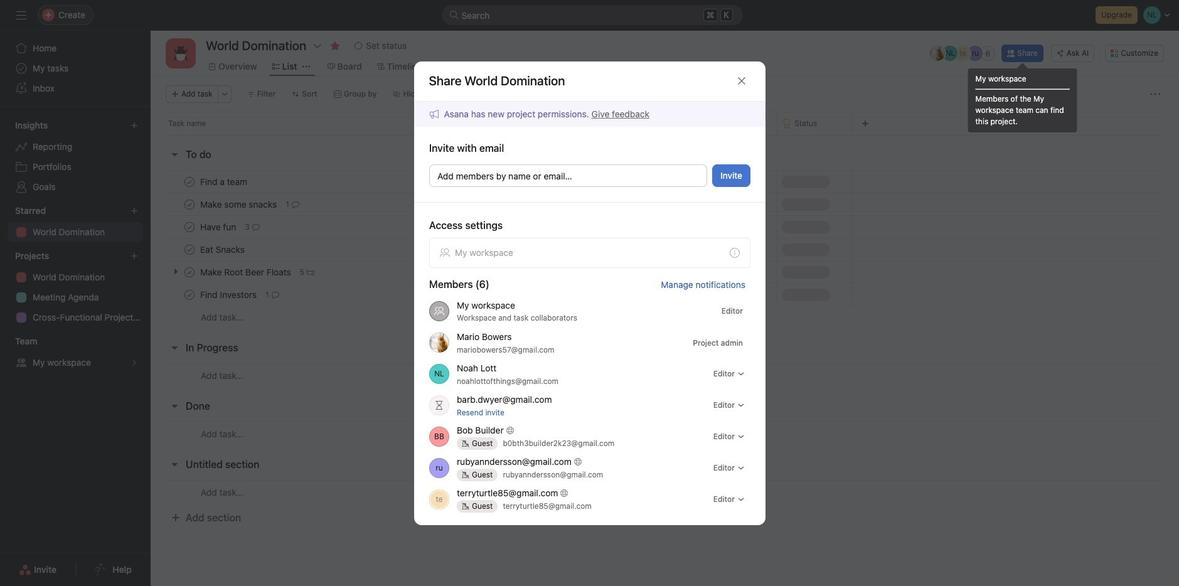 Task type: describe. For each thing, give the bounding box(es) containing it.
mark complete image
[[182, 219, 197, 235]]

close this dialog image
[[737, 76, 747, 86]]

mark complete checkbox for 'find a team' cell
[[182, 174, 197, 189]]

task name text field for mark complete image inside find investors cell
[[198, 289, 261, 301]]

find a team cell
[[151, 170, 553, 193]]

Mark complete checkbox
[[182, 287, 197, 302]]

mark complete image for find investors cell
[[182, 287, 197, 302]]

global element
[[0, 31, 151, 106]]

hide sidebar image
[[16, 10, 26, 20]]

mark complete image for eat snacks cell
[[182, 242, 197, 257]]

eat snacks cell
[[151, 238, 553, 261]]

insights element
[[0, 114, 151, 200]]

mark complete checkbox for eat snacks cell
[[182, 242, 197, 257]]

2 collapse task list for this group image from the top
[[170, 460, 180, 470]]

task name text field for mark complete checkbox in have fun cell
[[198, 221, 240, 233]]

prominent image
[[449, 10, 459, 20]]

priority field for have fun cell
[[702, 215, 777, 239]]

task name text field for mark complete checkbox in eat snacks cell
[[198, 243, 249, 256]]

projects element
[[0, 245, 151, 330]]

task name text field for mark complete image in 'find a team' cell
[[198, 176, 251, 188]]

starred element
[[0, 200, 151, 245]]

cell for eat snacks cell
[[553, 238, 628, 261]]

header to do tree grid
[[151, 170, 1180, 329]]



Task type: vqa. For each thing, say whether or not it's contained in the screenshot.
Dependencies
no



Task type: locate. For each thing, give the bounding box(es) containing it.
1 comment image inside the make some snacks "cell"
[[292, 201, 299, 208]]

1 collapse task list for this group image from the top
[[170, 401, 180, 411]]

mark complete checkbox inside 'find a team' cell
[[182, 174, 197, 189]]

2 task name text field from the top
[[198, 221, 240, 233]]

1 vertical spatial task name text field
[[198, 289, 261, 301]]

1 comment image inside find investors cell
[[272, 291, 279, 299]]

1 vertical spatial collapse task list for this group image
[[170, 343, 180, 353]]

1 mark complete checkbox from the top
[[182, 174, 197, 189]]

mark complete checkbox inside eat snacks cell
[[182, 242, 197, 257]]

1 vertical spatial task name text field
[[198, 221, 240, 233]]

have fun cell
[[151, 215, 553, 239]]

Mark complete checkbox
[[182, 174, 197, 189], [182, 197, 197, 212], [182, 219, 197, 235], [182, 242, 197, 257]]

bug image
[[173, 46, 188, 61]]

mark complete checkbox for have fun cell
[[182, 219, 197, 235]]

0 vertical spatial collapse task list for this group image
[[170, 149, 180, 160]]

1 comment image for the make some snacks "cell"
[[292, 201, 299, 208]]

0 vertical spatial collapse task list for this group image
[[170, 401, 180, 411]]

mark complete image
[[182, 174, 197, 189], [182, 197, 197, 212], [182, 242, 197, 257], [182, 287, 197, 302]]

2 vertical spatial task name text field
[[198, 243, 249, 256]]

1 collapse task list for this group image from the top
[[170, 149, 180, 160]]

remove from starred image
[[330, 41, 341, 51]]

collapse task list for this group image
[[170, 401, 180, 411], [170, 460, 180, 470]]

4 mark complete image from the top
[[182, 287, 197, 302]]

0 vertical spatial task name text field
[[198, 176, 251, 188]]

mark complete image inside 'find a team' cell
[[182, 174, 197, 189]]

banner
[[429, 107, 650, 121]]

2 mark complete image from the top
[[182, 197, 197, 212]]

mark complete checkbox inside have fun cell
[[182, 219, 197, 235]]

Task name text field
[[198, 198, 281, 211], [198, 221, 240, 233], [198, 243, 249, 256]]

mark complete checkbox for the make some snacks "cell"
[[182, 197, 197, 212]]

mark complete image inside eat snacks cell
[[182, 242, 197, 257]]

3 task name text field from the top
[[198, 243, 249, 256]]

1 comment image
[[292, 201, 299, 208], [272, 291, 279, 299]]

cell for find investors cell
[[553, 283, 628, 306]]

mark complete image for the make some snacks "cell"
[[182, 197, 197, 212]]

cell for have fun cell
[[553, 215, 628, 239]]

tooltip
[[969, 65, 1078, 133]]

mark complete checkbox inside the make some snacks "cell"
[[182, 197, 197, 212]]

1 mark complete image from the top
[[182, 174, 197, 189]]

task name text field inside eat snacks cell
[[198, 243, 249, 256]]

0 vertical spatial 1 comment image
[[292, 201, 299, 208]]

task name text field for mark complete checkbox within the the make some snacks "cell"
[[198, 198, 281, 211]]

make some snacks cell
[[151, 193, 553, 216]]

1 vertical spatial 1 comment image
[[272, 291, 279, 299]]

cell
[[553, 215, 628, 239], [627, 215, 703, 239], [553, 238, 628, 261], [627, 238, 703, 261], [553, 283, 628, 306]]

1 task name text field from the top
[[198, 198, 281, 211]]

mark complete image inside the make some snacks "cell"
[[182, 197, 197, 212]]

4 mark complete checkbox from the top
[[182, 242, 197, 257]]

mark complete image inside find investors cell
[[182, 287, 197, 302]]

task name text field inside find investors cell
[[198, 289, 261, 301]]

1 task name text field from the top
[[198, 176, 251, 188]]

task name text field inside the make some snacks "cell"
[[198, 198, 281, 211]]

collapse task list for this group image
[[170, 149, 180, 160], [170, 343, 180, 353]]

0 horizontal spatial 1 comment image
[[272, 291, 279, 299]]

teams element
[[0, 330, 151, 376]]

0 vertical spatial task name text field
[[198, 198, 281, 211]]

find investors cell
[[151, 283, 553, 306]]

task name text field inside 'find a team' cell
[[198, 176, 251, 188]]

3 mark complete checkbox from the top
[[182, 219, 197, 235]]

2 mark complete checkbox from the top
[[182, 197, 197, 212]]

1 comment image for find investors cell
[[272, 291, 279, 299]]

dialog
[[414, 61, 766, 525]]

3 comments image
[[252, 223, 260, 231]]

1 vertical spatial collapse task list for this group image
[[170, 460, 180, 470]]

2 collapse task list for this group image from the top
[[170, 343, 180, 353]]

task name text field inside have fun cell
[[198, 221, 240, 233]]

3 mark complete image from the top
[[182, 242, 197, 257]]

2 task name text field from the top
[[198, 289, 261, 301]]

row
[[151, 112, 1180, 135], [166, 134, 1165, 136], [151, 170, 1180, 193], [151, 193, 1180, 216], [151, 215, 1180, 239], [151, 238, 1180, 261], [151, 283, 1180, 306], [151, 306, 1180, 329], [151, 364, 1180, 387], [151, 422, 1180, 446], [151, 480, 1180, 504]]

mark complete image for 'find a team' cell
[[182, 174, 197, 189]]

Task name text field
[[198, 176, 251, 188], [198, 289, 261, 301]]

1 horizontal spatial 1 comment image
[[292, 201, 299, 208]]



